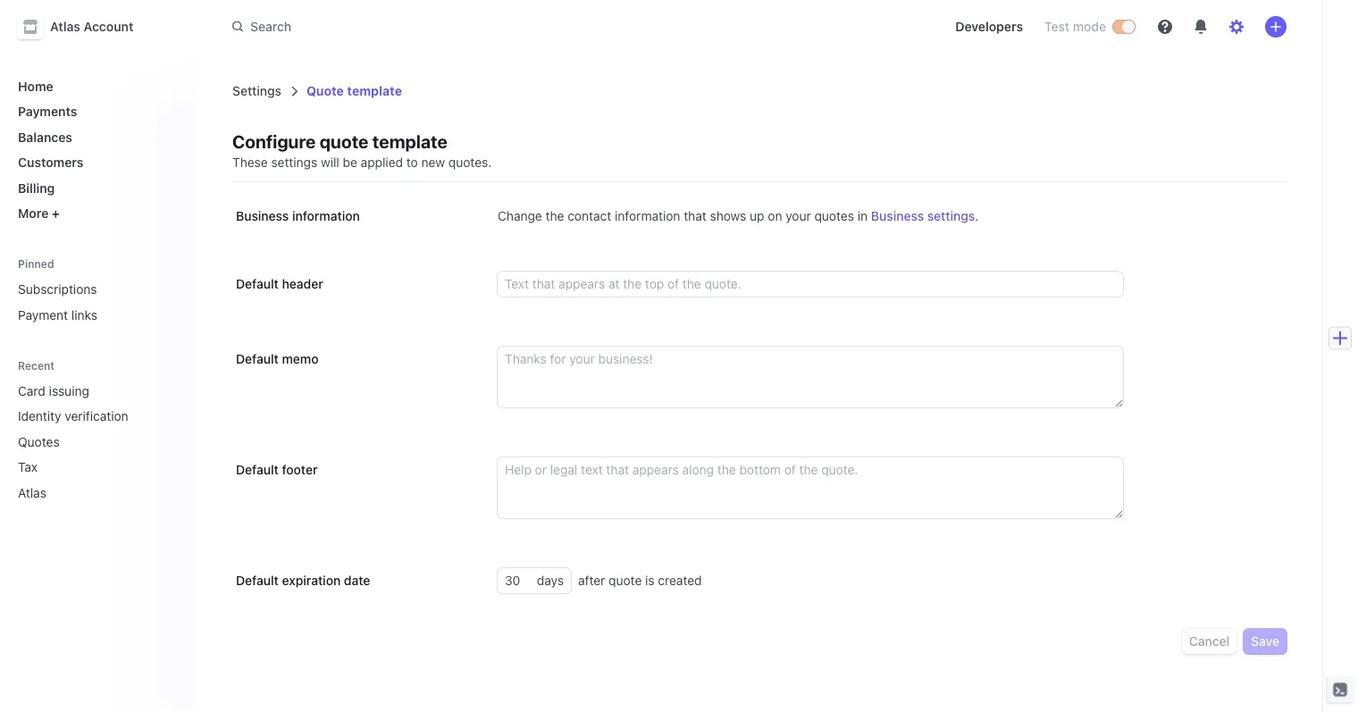 Task type: describe. For each thing, give the bounding box(es) containing it.
to
[[407, 155, 418, 170]]

customers
[[18, 155, 84, 170]]

recent
[[18, 359, 55, 372]]

more
[[18, 206, 49, 221]]

1 business from the left
[[236, 209, 289, 223]]

Thanks for your business! text field
[[498, 347, 1124, 408]]

save button
[[1244, 629, 1287, 654]]

footer
[[282, 463, 318, 477]]

the
[[546, 209, 564, 223]]

+
[[52, 206, 60, 221]]

search
[[250, 19, 292, 34]]

days button
[[537, 569, 571, 594]]

settings inside the configure quote template these settings will be applied to new quotes.
[[271, 155, 318, 170]]

expiration
[[282, 573, 341, 588]]

atlas for atlas account
[[50, 19, 80, 34]]

default memo
[[236, 352, 319, 366]]

links
[[71, 307, 97, 322]]

default for default memo
[[236, 352, 279, 366]]

quote for is
[[609, 573, 642, 588]]

after quote is created text field
[[498, 569, 537, 594]]

core navigation links element
[[11, 72, 182, 228]]

pinned element
[[11, 275, 182, 329]]

will
[[321, 155, 340, 170]]

subscriptions link
[[11, 275, 182, 304]]

account
[[84, 19, 134, 34]]

recent navigation links element
[[0, 358, 197, 507]]

quotes
[[815, 209, 854, 223]]

default for default footer
[[236, 463, 279, 477]]

payment links link
[[11, 300, 182, 329]]

quotes
[[18, 434, 60, 449]]

default footer
[[236, 463, 318, 477]]

these
[[232, 155, 268, 170]]

0 vertical spatial template
[[347, 84, 402, 98]]

mode
[[1073, 19, 1107, 34]]

verification
[[65, 409, 128, 424]]

1 horizontal spatial settings
[[928, 209, 976, 223]]

business information
[[236, 209, 360, 223]]

new
[[422, 155, 445, 170]]

after
[[578, 573, 605, 588]]

atlas account
[[50, 19, 134, 34]]

payments
[[18, 104, 77, 119]]

pinned
[[18, 258, 54, 270]]

days
[[537, 573, 564, 588]]

be
[[343, 155, 357, 170]]

date
[[344, 573, 370, 588]]

default for default header
[[236, 277, 279, 291]]

quotes link
[[11, 427, 157, 456]]

identity verification
[[18, 409, 128, 424]]

settings
[[232, 84, 282, 98]]

atlas account button
[[18, 14, 151, 39]]

contact
[[568, 209, 612, 223]]

card issuing link
[[11, 376, 157, 405]]

quote for template
[[320, 131, 369, 152]]

change
[[498, 209, 542, 223]]

in
[[858, 209, 868, 223]]



Task type: locate. For each thing, give the bounding box(es) containing it.
subscriptions
[[18, 282, 97, 297]]

billing link
[[11, 173, 182, 202]]

payments link
[[11, 97, 182, 126]]

quote
[[307, 84, 344, 98]]

2 default from the top
[[236, 352, 279, 366]]

home
[[18, 79, 53, 93]]

template up the to
[[373, 131, 448, 152]]

atlas inside the atlas link
[[18, 485, 46, 500]]

is
[[646, 573, 655, 588]]

identity verification link
[[11, 402, 157, 431]]

settings right in
[[928, 209, 976, 223]]

1 vertical spatial atlas
[[18, 485, 46, 500]]

configure
[[232, 131, 316, 152]]

template right quote
[[347, 84, 402, 98]]

1 horizontal spatial quote
[[609, 573, 642, 588]]

default left footer
[[236, 463, 279, 477]]

1 default from the top
[[236, 277, 279, 291]]

default left expiration
[[236, 573, 279, 588]]

balances
[[18, 130, 72, 144]]

billing
[[18, 181, 55, 195]]

template inside the configure quote template these settings will be applied to new quotes.
[[373, 131, 448, 152]]

that
[[684, 209, 707, 223]]

default left "memo"
[[236, 352, 279, 366]]

payment links
[[18, 307, 97, 322]]

issuing
[[49, 383, 89, 398]]

home link
[[11, 72, 182, 101]]

information left that
[[615, 209, 681, 223]]

atlas
[[50, 19, 80, 34], [18, 485, 46, 500]]

1 horizontal spatial information
[[615, 209, 681, 223]]

settings image
[[1230, 20, 1244, 34]]

2 information from the left
[[615, 209, 681, 223]]

business
[[236, 209, 289, 223], [871, 209, 924, 223]]

created
[[658, 573, 702, 588]]

business right in
[[871, 209, 924, 223]]

on
[[768, 209, 783, 223]]

Search search field
[[222, 11, 726, 43]]

atlas left account at the top left
[[50, 19, 80, 34]]

more +
[[18, 206, 60, 221]]

your
[[786, 209, 811, 223]]

0 vertical spatial atlas
[[50, 19, 80, 34]]

cancel
[[1190, 634, 1230, 649]]

Search text field
[[222, 11, 726, 43]]

settings
[[271, 155, 318, 170], [928, 209, 976, 223]]

applied
[[361, 155, 403, 170]]

business down these
[[236, 209, 289, 223]]

default
[[236, 277, 279, 291], [236, 352, 279, 366], [236, 463, 279, 477], [236, 573, 279, 588]]

atlas inside atlas account button
[[50, 19, 80, 34]]

card issuing
[[18, 383, 89, 398]]

4 default from the top
[[236, 573, 279, 588]]

atlas down tax
[[18, 485, 46, 500]]

test mode
[[1045, 19, 1107, 34]]

payment
[[18, 307, 68, 322]]

template
[[347, 84, 402, 98], [373, 131, 448, 152]]

quote up be
[[320, 131, 369, 152]]

default expiration date
[[236, 573, 370, 588]]

developers link
[[949, 13, 1031, 41]]

customers link
[[11, 148, 182, 177]]

settings down configure
[[271, 155, 318, 170]]

quote
[[320, 131, 369, 152], [609, 573, 642, 588]]

quote template
[[307, 84, 402, 98]]

0 horizontal spatial quote
[[320, 131, 369, 152]]

1 horizontal spatial business
[[871, 209, 924, 223]]

.
[[976, 209, 979, 223]]

0 horizontal spatial business
[[236, 209, 289, 223]]

balances link
[[11, 122, 182, 152]]

pinned navigation links element
[[11, 257, 182, 329]]

after quote is created
[[578, 573, 702, 588]]

Text that appears at the top of the quote. text field
[[498, 272, 1124, 297]]

information
[[292, 209, 360, 223], [615, 209, 681, 223]]

settings link
[[232, 84, 282, 98]]

help image
[[1158, 20, 1173, 34]]

card
[[18, 383, 45, 398]]

0 horizontal spatial information
[[292, 209, 360, 223]]

1 vertical spatial quote
[[609, 573, 642, 588]]

default header
[[236, 277, 323, 291]]

default for default expiration date
[[236, 573, 279, 588]]

configure quote template these settings will be applied to new quotes.
[[232, 131, 492, 170]]

recent element
[[0, 376, 197, 507]]

quote left is
[[609, 573, 642, 588]]

tax
[[18, 460, 38, 475]]

0 vertical spatial quote
[[320, 131, 369, 152]]

0 horizontal spatial atlas
[[18, 485, 46, 500]]

tax link
[[11, 453, 157, 482]]

quote inside the configure quote template these settings will be applied to new quotes.
[[320, 131, 369, 152]]

3 default from the top
[[236, 463, 279, 477]]

1 horizontal spatial atlas
[[50, 19, 80, 34]]

0 vertical spatial settings
[[271, 155, 318, 170]]

up
[[750, 209, 765, 223]]

atlas for atlas
[[18, 485, 46, 500]]

default left header on the top left
[[236, 277, 279, 291]]

save
[[1252, 634, 1280, 649]]

business settings link
[[871, 207, 976, 225]]

atlas link
[[11, 478, 157, 507]]

information down will
[[292, 209, 360, 223]]

quotes.
[[449, 155, 492, 170]]

1 information from the left
[[292, 209, 360, 223]]

test
[[1045, 19, 1070, 34]]

developers
[[956, 19, 1024, 34]]

identity
[[18, 409, 61, 424]]

2 business from the left
[[871, 209, 924, 223]]

1 vertical spatial settings
[[928, 209, 976, 223]]

cancel button
[[1182, 629, 1237, 654]]

change the contact information that shows up on your quotes in business settings .
[[498, 209, 979, 223]]

shows
[[710, 209, 747, 223]]

1 vertical spatial template
[[373, 131, 448, 152]]

0 horizontal spatial settings
[[271, 155, 318, 170]]

header
[[282, 277, 323, 291]]

Help or legal text that appears along the bottom of the quote. text field
[[498, 458, 1124, 518]]

memo
[[282, 352, 319, 366]]



Task type: vqa. For each thing, say whether or not it's contained in the screenshot.
1st INFORMATION
yes



